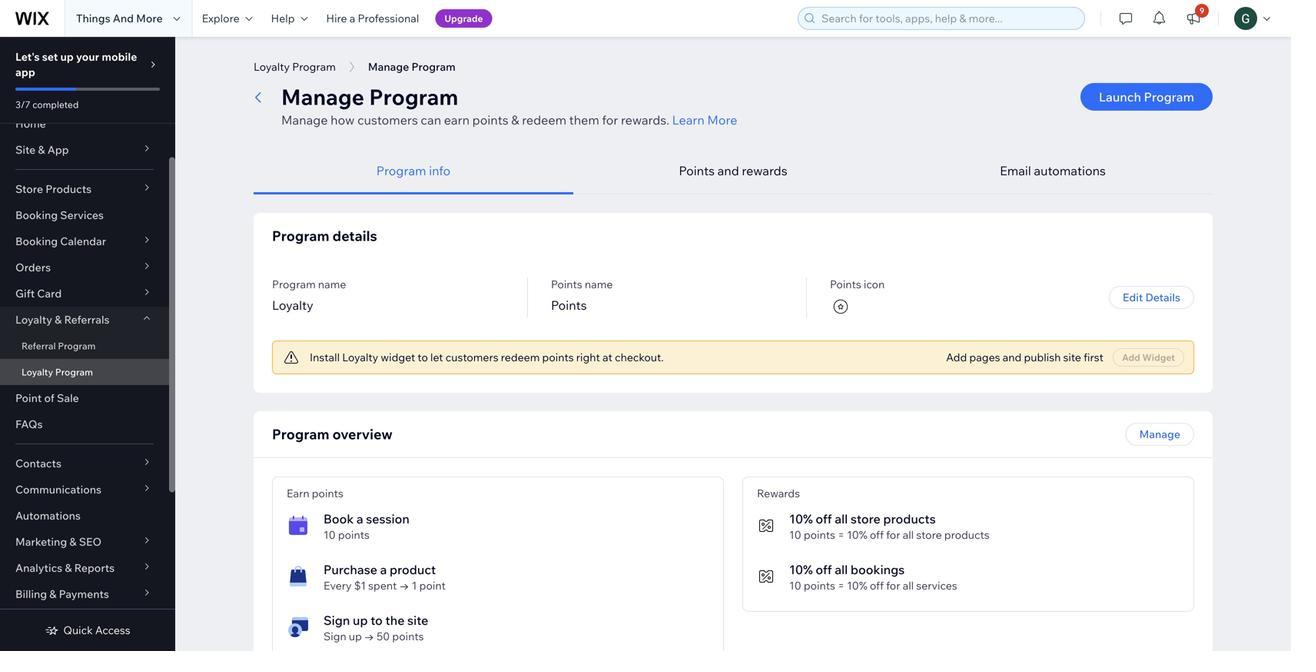 Task type: vqa. For each thing, say whether or not it's contained in the screenshot.
"Program overview"
yes



Task type: describe. For each thing, give the bounding box(es) containing it.
gift card button
[[0, 281, 169, 307]]

loyalty for loyalty & referrals popup button on the left
[[15, 313, 52, 326]]

0 horizontal spatial store
[[851, 511, 881, 527]]

launch program button
[[1081, 83, 1213, 111]]

of
[[44, 391, 55, 405]]

info
[[429, 163, 451, 178]]

app
[[47, 143, 69, 156]]

for inside 10% off all bookings 10 points  = 10% off for all services
[[887, 579, 901, 592]]

sale
[[57, 391, 79, 405]]

manage for manage
[[1140, 428, 1181, 441]]

communications button
[[0, 477, 169, 503]]

wix bookings app icon image
[[287, 514, 310, 537]]

mobile
[[102, 50, 137, 63]]

install loyalty widget to let customers redeem points right at checkout.
[[310, 351, 664, 364]]

all up bookings on the bottom
[[903, 528, 914, 542]]

off right reward type - fixed image
[[816, 511, 832, 527]]

9
[[1200, 6, 1205, 15]]

set
[[42, 50, 58, 63]]

& for seo
[[69, 535, 77, 549]]

the
[[386, 613, 405, 628]]

points left right
[[542, 351, 574, 364]]

1 horizontal spatial and
[[1003, 351, 1022, 364]]

site & app
[[15, 143, 69, 156]]

edit details
[[1123, 291, 1181, 304]]

edit details button
[[1109, 286, 1195, 309]]

billing
[[15, 587, 47, 601]]

reports
[[74, 561, 115, 575]]

site for the
[[408, 613, 429, 628]]

program inside program name loyalty
[[272, 278, 316, 291]]

manage program manage how customers can earn points & redeem them for rewards. learn more
[[281, 83, 738, 128]]

manage for manage program
[[368, 60, 409, 73]]

manage for manage program manage how customers can earn points & redeem them for rewards. learn more
[[281, 83, 365, 110]]

= inside 10% off all bookings 10 points  = 10% off for all services
[[838, 579, 845, 592]]

rewards heading
[[757, 487, 1176, 501]]

points inside book a session 10 points
[[338, 528, 370, 542]]

every
[[324, 579, 352, 592]]

marketing
[[15, 535, 67, 549]]

marketing & seo
[[15, 535, 102, 549]]

earn points heading
[[287, 487, 705, 501]]

pages
[[970, 351, 1001, 364]]

let
[[431, 351, 443, 364]]

referral program
[[22, 340, 96, 352]]

2 vertical spatial up
[[349, 630, 362, 643]]

off down bookings on the bottom
[[870, 579, 884, 592]]

loyalty program for loyalty program link
[[22, 366, 93, 378]]

all left "services"
[[903, 579, 914, 592]]

loyalty & referrals button
[[0, 307, 169, 333]]

→ inside sign up to the site sign up → 50 points
[[365, 630, 375, 643]]

seo
[[79, 535, 102, 549]]

edit
[[1123, 291, 1144, 304]]

things and more
[[76, 12, 163, 25]]

manage program
[[368, 60, 456, 73]]

help button
[[262, 0, 317, 37]]

booking services link
[[0, 202, 169, 228]]

referral
[[22, 340, 56, 352]]

upgrade button
[[435, 9, 493, 28]]

and
[[113, 12, 134, 25]]

contacts button
[[0, 451, 169, 477]]

at
[[603, 351, 613, 364]]

points inside 10% off all bookings 10 points  = 10% off for all services
[[804, 579, 836, 592]]

3/7
[[15, 99, 30, 110]]

10% off all bookings 10 points  = 10% off for all services
[[790, 562, 958, 592]]

$1
[[354, 579, 366, 592]]

manage program button
[[361, 55, 463, 78]]

10% down rewards
[[790, 511, 813, 527]]

hire a professional link
[[317, 0, 429, 37]]

how
[[331, 112, 355, 128]]

points inside sign up to the site sign up → 50 points
[[392, 630, 424, 643]]

quick access
[[63, 624, 130, 637]]

bookings
[[851, 562, 905, 577]]

checkout.
[[615, 351, 664, 364]]

referrals
[[64, 313, 110, 326]]

loyalty right the install
[[342, 351, 378, 364]]

sidebar element
[[0, 37, 175, 651]]

loyalty for loyalty program button at the left top of the page
[[254, 60, 290, 73]]

your
[[76, 50, 99, 63]]

help
[[271, 12, 295, 25]]

icon
[[864, 278, 885, 291]]

gift
[[15, 287, 35, 300]]

loyalty program button
[[246, 55, 344, 78]]

details
[[1146, 291, 1181, 304]]

tab list containing program info
[[254, 148, 1213, 195]]

booking for booking calendar
[[15, 235, 58, 248]]

points icon
[[830, 278, 885, 291]]

points inside heading
[[312, 487, 344, 500]]

marketing & seo button
[[0, 529, 169, 555]]

details
[[333, 227, 377, 245]]

faqs link
[[0, 411, 169, 438]]

program overview
[[272, 426, 393, 443]]

hire a professional
[[326, 12, 419, 25]]

name for loyalty
[[318, 278, 346, 291]]

points icon image
[[830, 296, 852, 318]]

overview
[[333, 426, 393, 443]]

& inside manage program manage how customers can earn points & redeem them for rewards. learn more
[[511, 112, 519, 128]]

program inside button
[[412, 60, 456, 73]]

gift card
[[15, 287, 62, 300]]

orders
[[15, 261, 51, 274]]

off left bookings on the bottom
[[816, 562, 832, 577]]

hire
[[326, 12, 347, 25]]

site & app button
[[0, 137, 169, 163]]

card
[[37, 287, 62, 300]]

9 button
[[1177, 0, 1211, 37]]

point
[[15, 391, 42, 405]]

earn
[[444, 112, 470, 128]]

reward type - fixed image
[[757, 517, 776, 535]]

10% down bookings on the bottom
[[847, 579, 868, 592]]

analytics
[[15, 561, 62, 575]]

publish
[[1025, 351, 1061, 364]]

10% up bookings on the bottom
[[847, 528, 868, 542]]

loyalty & referrals
[[15, 313, 110, 326]]

book a session 10 points
[[324, 511, 410, 542]]

name for points
[[585, 278, 613, 291]]

& for app
[[38, 143, 45, 156]]

purchase
[[324, 562, 378, 577]]

reward type - fixed image
[[757, 567, 776, 586]]

things
[[76, 12, 110, 25]]



Task type: locate. For each thing, give the bounding box(es) containing it.
loyalty program
[[254, 60, 336, 73], [22, 366, 93, 378]]

1 booking from the top
[[15, 208, 58, 222]]

and left the rewards
[[718, 163, 740, 178]]

and
[[718, 163, 740, 178], [1003, 351, 1022, 364]]

2 horizontal spatial a
[[380, 562, 387, 577]]

store up bookings on the bottom
[[851, 511, 881, 527]]

loyalty program down referral program
[[22, 366, 93, 378]]

program info button
[[254, 148, 574, 195]]

access
[[95, 624, 130, 637]]

points for points and rewards
[[679, 163, 715, 178]]

10 right reward type - fixed image
[[790, 528, 802, 542]]

for inside 10% off all store products 10 points  = 10% off for all store products
[[887, 528, 901, 542]]

app
[[15, 65, 35, 79]]

1
[[412, 579, 417, 592]]

a inside purchase a product every $1 spent → 1 point
[[380, 562, 387, 577]]

up left "the"
[[353, 613, 368, 628]]

& for payments
[[49, 587, 57, 601]]

0 vertical spatial products
[[884, 511, 936, 527]]

services
[[917, 579, 958, 592]]

earn
[[287, 487, 310, 500]]

→ left 50
[[365, 630, 375, 643]]

for right them
[[602, 112, 618, 128]]

1 horizontal spatial name
[[585, 278, 613, 291]]

2 sign from the top
[[324, 630, 347, 643]]

name down program details at the left top of the page
[[318, 278, 346, 291]]

points name points
[[551, 278, 613, 313]]

points
[[473, 112, 509, 128], [542, 351, 574, 364], [312, 487, 344, 500], [338, 528, 370, 542], [804, 528, 836, 542], [804, 579, 836, 592], [392, 630, 424, 643]]

10 down book
[[324, 528, 336, 542]]

site for publish
[[1064, 351, 1082, 364]]

program
[[292, 60, 336, 73], [412, 60, 456, 73], [369, 83, 459, 110], [1145, 89, 1195, 105], [377, 163, 426, 178], [272, 227, 330, 245], [272, 278, 316, 291], [58, 340, 96, 352], [55, 366, 93, 378], [272, 426, 330, 443]]

& left reports on the left bottom of page
[[65, 561, 72, 575]]

10 inside 10% off all store products 10 points  = 10% off for all store products
[[790, 528, 802, 542]]

booking calendar
[[15, 235, 106, 248]]

for
[[602, 112, 618, 128], [887, 528, 901, 542], [887, 579, 901, 592]]

booking for booking services
[[15, 208, 58, 222]]

and right pages
[[1003, 351, 1022, 364]]

loyalty program inside sidebar element
[[22, 366, 93, 378]]

for inside manage program manage how customers can earn points & redeem them for rewards. learn more
[[602, 112, 618, 128]]

rewards
[[742, 163, 788, 178]]

0 horizontal spatial to
[[371, 613, 383, 628]]

earn points
[[287, 487, 344, 500]]

points inside button
[[679, 163, 715, 178]]

1 vertical spatial site
[[408, 613, 429, 628]]

manage inside button
[[1140, 428, 1181, 441]]

& left seo
[[69, 535, 77, 549]]

site
[[1064, 351, 1082, 364], [408, 613, 429, 628]]

session
[[366, 511, 410, 527]]

name up at
[[585, 278, 613, 291]]

site left first at the right
[[1064, 351, 1082, 364]]

spent
[[368, 579, 397, 592]]

1 vertical spatial loyalty program
[[22, 366, 93, 378]]

0 horizontal spatial site
[[408, 613, 429, 628]]

1 horizontal spatial customers
[[446, 351, 499, 364]]

0 horizontal spatial products
[[884, 511, 936, 527]]

store
[[15, 182, 43, 196]]

booking
[[15, 208, 58, 222], [15, 235, 58, 248]]

store up "services"
[[917, 528, 942, 542]]

loyalty down gift card
[[15, 313, 52, 326]]

0 vertical spatial booking
[[15, 208, 58, 222]]

automations
[[1034, 163, 1106, 178]]

program name loyalty
[[272, 278, 346, 313]]

products down the rewards 'heading'
[[945, 528, 990, 542]]

wix stores app icon image
[[287, 565, 310, 588]]

0 vertical spatial site
[[1064, 351, 1082, 364]]

& up referral program
[[55, 313, 62, 326]]

→ inside purchase a product every $1 spent → 1 point
[[400, 579, 410, 592]]

products up bookings on the bottom
[[884, 511, 936, 527]]

up left 50
[[349, 630, 362, 643]]

widget
[[381, 351, 415, 364]]

sign right 'wix members area app icon'
[[324, 630, 347, 643]]

wix members area app icon image
[[287, 616, 310, 639]]

1 sign from the top
[[324, 613, 350, 628]]

name inside points name points
[[585, 278, 613, 291]]

redeem left right
[[501, 351, 540, 364]]

loyalty program for loyalty program button at the left top of the page
[[254, 60, 336, 73]]

loyalty up the install
[[272, 298, 314, 313]]

1 name from the left
[[318, 278, 346, 291]]

Search for tools, apps, help & more... field
[[817, 8, 1080, 29]]

booking up orders
[[15, 235, 58, 248]]

0 vertical spatial for
[[602, 112, 618, 128]]

1 horizontal spatial a
[[357, 511, 363, 527]]

calendar
[[60, 235, 106, 248]]

0 vertical spatial redeem
[[522, 112, 567, 128]]

10%
[[790, 511, 813, 527], [847, 528, 868, 542], [790, 562, 813, 577], [847, 579, 868, 592]]

for down bookings on the bottom
[[887, 579, 901, 592]]

loyalty program link
[[0, 359, 169, 385]]

1 vertical spatial for
[[887, 528, 901, 542]]

more inside manage program manage how customers can earn points & redeem them for rewards. learn more
[[708, 112, 738, 128]]

can
[[421, 112, 441, 128]]

1 horizontal spatial →
[[400, 579, 410, 592]]

point
[[420, 579, 446, 592]]

0 vertical spatial →
[[400, 579, 410, 592]]

add pages and publish site first
[[947, 351, 1104, 364]]

to
[[418, 351, 428, 364], [371, 613, 383, 628]]

redeem left them
[[522, 112, 567, 128]]

to inside sign up to the site sign up → 50 points
[[371, 613, 383, 628]]

email automations
[[1000, 163, 1106, 178]]

loyalty program down help button
[[254, 60, 336, 73]]

loyalty inside popup button
[[15, 313, 52, 326]]

off up bookings on the bottom
[[870, 528, 884, 542]]

loyalty inside program name loyalty
[[272, 298, 314, 313]]

orders button
[[0, 255, 169, 281]]

points for points icon
[[830, 278, 862, 291]]

0 vertical spatial =
[[838, 528, 845, 542]]

0 vertical spatial loyalty program
[[254, 60, 336, 73]]

manage
[[368, 60, 409, 73], [281, 83, 365, 110], [281, 112, 328, 128], [1140, 428, 1181, 441]]

→
[[400, 579, 410, 592], [365, 630, 375, 643]]

0 vertical spatial store
[[851, 511, 881, 527]]

booking down store
[[15, 208, 58, 222]]

1 horizontal spatial site
[[1064, 351, 1082, 364]]

points up book
[[312, 487, 344, 500]]

1 horizontal spatial store
[[917, 528, 942, 542]]

& for referrals
[[55, 313, 62, 326]]

10% off all store products 10 points  = 10% off for all store products
[[790, 511, 990, 542]]

email
[[1000, 163, 1032, 178]]

a for session
[[357, 511, 363, 527]]

0 horizontal spatial more
[[136, 12, 163, 25]]

a inside book a session 10 points
[[357, 511, 363, 527]]

points right reward type - fixed image
[[804, 528, 836, 542]]

add
[[947, 351, 967, 364]]

10% right reward type - fixed icon
[[790, 562, 813, 577]]

& right site
[[38, 143, 45, 156]]

learn more link
[[672, 111, 738, 129]]

more right and
[[136, 12, 163, 25]]

name
[[318, 278, 346, 291], [585, 278, 613, 291]]

tab list
[[254, 148, 1213, 195]]

manage inside button
[[368, 60, 409, 73]]

home link
[[0, 111, 169, 137]]

site inside sign up to the site sign up → 50 points
[[408, 613, 429, 628]]

them
[[569, 112, 600, 128]]

store products button
[[0, 176, 169, 202]]

more right learn
[[708, 112, 738, 128]]

manage button
[[1126, 423, 1195, 446]]

program info
[[377, 163, 451, 178]]

→ left 1
[[400, 579, 410, 592]]

let's set up your mobile app
[[15, 50, 137, 79]]

0 vertical spatial a
[[350, 12, 355, 25]]

install
[[310, 351, 340, 364]]

= up 10% off all bookings 10 points  = 10% off for all services
[[838, 528, 845, 542]]

50
[[377, 630, 390, 643]]

referral program link
[[0, 333, 169, 359]]

1 vertical spatial booking
[[15, 235, 58, 248]]

10 inside 10% off all bookings 10 points  = 10% off for all services
[[790, 579, 802, 592]]

1 vertical spatial =
[[838, 579, 845, 592]]

a for professional
[[350, 12, 355, 25]]

0 horizontal spatial loyalty program
[[22, 366, 93, 378]]

=
[[838, 528, 845, 542], [838, 579, 845, 592]]

points for points name points
[[551, 278, 583, 291]]

= right reward type - fixed icon
[[838, 579, 845, 592]]

services
[[60, 208, 104, 222]]

1 vertical spatial customers
[[446, 351, 499, 364]]

3/7 completed
[[15, 99, 79, 110]]

1 vertical spatial to
[[371, 613, 383, 628]]

points right earn
[[473, 112, 509, 128]]

1 vertical spatial store
[[917, 528, 942, 542]]

points right reward type - fixed icon
[[804, 579, 836, 592]]

explore
[[202, 12, 240, 25]]

booking services
[[15, 208, 104, 222]]

& for reports
[[65, 561, 72, 575]]

product
[[390, 562, 436, 577]]

up right set
[[60, 50, 74, 63]]

& right earn
[[511, 112, 519, 128]]

0 vertical spatial sign
[[324, 613, 350, 628]]

loyalty for loyalty program link
[[22, 366, 53, 378]]

points inside 10% off all store products 10 points  = 10% off for all store products
[[804, 528, 836, 542]]

a right book
[[357, 511, 363, 527]]

1 vertical spatial sign
[[324, 630, 347, 643]]

0 vertical spatial more
[[136, 12, 163, 25]]

booking inside dropdown button
[[15, 235, 58, 248]]

all up 10% off all bookings 10 points  = 10% off for all services
[[835, 511, 848, 527]]

1 horizontal spatial to
[[418, 351, 428, 364]]

payments
[[59, 587, 109, 601]]

1 horizontal spatial loyalty program
[[254, 60, 336, 73]]

point of sale link
[[0, 385, 169, 411]]

2 name from the left
[[585, 278, 613, 291]]

launch
[[1099, 89, 1142, 105]]

sign down the every
[[324, 613, 350, 628]]

faqs
[[15, 418, 43, 431]]

points and rewards button
[[574, 148, 893, 195]]

2 = from the top
[[838, 579, 845, 592]]

0 horizontal spatial →
[[365, 630, 375, 643]]

1 horizontal spatial more
[[708, 112, 738, 128]]

customers left can
[[358, 112, 418, 128]]

completed
[[32, 99, 79, 110]]

1 vertical spatial products
[[945, 528, 990, 542]]

all left bookings on the bottom
[[835, 562, 848, 577]]

a for product
[[380, 562, 387, 577]]

loyalty inside button
[[254, 60, 290, 73]]

home
[[15, 117, 46, 130]]

email automations button
[[893, 148, 1213, 195]]

0 vertical spatial to
[[418, 351, 428, 364]]

right
[[577, 351, 600, 364]]

and inside points and rewards button
[[718, 163, 740, 178]]

site right "the"
[[408, 613, 429, 628]]

= inside 10% off all store products 10 points  = 10% off for all store products
[[838, 528, 845, 542]]

0 horizontal spatial name
[[318, 278, 346, 291]]

& right billing
[[49, 587, 57, 601]]

points
[[679, 163, 715, 178], [551, 278, 583, 291], [830, 278, 862, 291], [551, 298, 587, 313]]

points down book
[[338, 528, 370, 542]]

1 vertical spatial a
[[357, 511, 363, 527]]

0 vertical spatial customers
[[358, 112, 418, 128]]

customers inside manage program manage how customers can earn points & redeem them for rewards. learn more
[[358, 112, 418, 128]]

1 vertical spatial up
[[353, 613, 368, 628]]

booking calendar button
[[0, 228, 169, 255]]

to up 50
[[371, 613, 383, 628]]

automations
[[15, 509, 81, 522]]

1 vertical spatial redeem
[[501, 351, 540, 364]]

1 = from the top
[[838, 528, 845, 542]]

billing & payments
[[15, 587, 109, 601]]

0 horizontal spatial and
[[718, 163, 740, 178]]

points and rewards
[[679, 163, 788, 178]]

learn
[[672, 112, 705, 128]]

points inside manage program manage how customers can earn points & redeem them for rewards. learn more
[[473, 112, 509, 128]]

a right hire
[[350, 12, 355, 25]]

loyalty down the 'referral' at bottom
[[22, 366, 53, 378]]

1 horizontal spatial products
[[945, 528, 990, 542]]

point of sale
[[15, 391, 79, 405]]

to left let
[[418, 351, 428, 364]]

10 right reward type - fixed icon
[[790, 579, 802, 592]]

program inside manage program manage how customers can earn points & redeem them for rewards. learn more
[[369, 83, 459, 110]]

0 vertical spatial and
[[718, 163, 740, 178]]

0 horizontal spatial a
[[350, 12, 355, 25]]

1 vertical spatial and
[[1003, 351, 1022, 364]]

1 vertical spatial more
[[708, 112, 738, 128]]

up inside the let's set up your mobile app
[[60, 50, 74, 63]]

loyalty program inside button
[[254, 60, 336, 73]]

2 vertical spatial a
[[380, 562, 387, 577]]

loyalty down help
[[254, 60, 290, 73]]

a up spent
[[380, 562, 387, 577]]

name inside program name loyalty
[[318, 278, 346, 291]]

1 vertical spatial →
[[365, 630, 375, 643]]

billing & payments button
[[0, 581, 169, 607]]

10
[[324, 528, 336, 542], [790, 528, 802, 542], [790, 579, 802, 592]]

10 inside book a session 10 points
[[324, 528, 336, 542]]

2 booking from the top
[[15, 235, 58, 248]]

2 vertical spatial for
[[887, 579, 901, 592]]

for up bookings on the bottom
[[887, 528, 901, 542]]

points down "the"
[[392, 630, 424, 643]]

customers
[[358, 112, 418, 128], [446, 351, 499, 364]]

redeem inside manage program manage how customers can earn points & redeem them for rewards. learn more
[[522, 112, 567, 128]]

0 horizontal spatial customers
[[358, 112, 418, 128]]

0 vertical spatial up
[[60, 50, 74, 63]]

customers right let
[[446, 351, 499, 364]]

products
[[46, 182, 92, 196]]

automations link
[[0, 503, 169, 529]]



